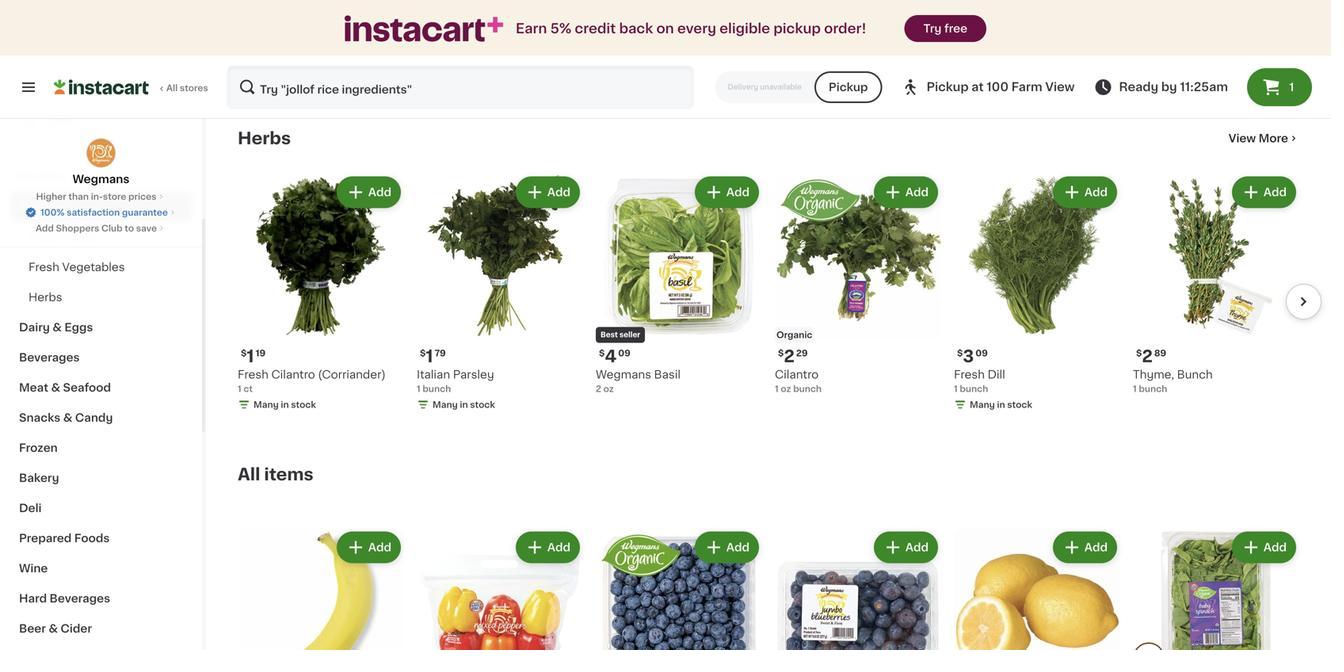 Task type: vqa. For each thing, say whether or not it's contained in the screenshot.
stock
yes



Task type: describe. For each thing, give the bounding box(es) containing it.
prepared
[[19, 533, 72, 544]]

1 horizontal spatial herbs link
[[238, 129, 291, 148]]

stock for $ 3 09
[[1008, 400, 1033, 409]]

try
[[924, 23, 942, 34]]

wegmans link
[[73, 138, 130, 187]]

& inside amazing grass green superfood, simply pure, alkalize & detox 240 g
[[869, 57, 878, 69]]

beer
[[19, 623, 46, 634]]

instacart logo image
[[54, 78, 149, 97]]

deli link
[[10, 493, 193, 523]]

every
[[678, 22, 717, 35]]

best seller
[[601, 331, 641, 339]]

100%
[[41, 208, 65, 217]]

0 vertical spatial herbs
[[238, 130, 291, 147]]

100
[[987, 81, 1009, 93]]

club
[[101, 224, 123, 233]]

lists
[[44, 115, 72, 126]]

in for $ 3 09
[[998, 400, 1006, 409]]

hard beverages
[[19, 593, 110, 604]]

many in stock for $ 27 99
[[939, 89, 1002, 98]]

recipes
[[19, 171, 66, 182]]

prepared foods link
[[10, 523, 193, 553]]

79
[[435, 349, 446, 358]]

prices
[[128, 192, 157, 201]]

many in stock down alkalize
[[809, 89, 871, 98]]

blend, for sweet
[[662, 42, 697, 53]]

beer & cider link
[[10, 614, 193, 644]]

italian parsley 1 bunch
[[417, 369, 494, 393]]

cilantro inside fresh cilantro (corriander) 1 ct
[[272, 369, 315, 380]]

$ for $ 4 09
[[599, 349, 605, 358]]

superfood, inside amazing grass green superfood, simply pure, alkalize & detox 240 g
[[793, 42, 855, 53]]

many for $ 3 09
[[970, 400, 996, 409]]

detox
[[880, 57, 914, 69]]

5%
[[551, 22, 572, 35]]

pickup for pickup
[[829, 82, 868, 93]]

meat & seafood
[[19, 382, 111, 393]]

earn 5% credit back on every eligible pickup order!
[[516, 22, 867, 35]]

thyme, bunch 1 bunch
[[1134, 369, 1214, 393]]

seller
[[620, 331, 641, 339]]

all items
[[238, 466, 314, 483]]

amazing for amazing grass green superfood, simply pure, alkalize & detox 240 g
[[793, 26, 841, 37]]

$ 2 29
[[779, 348, 808, 365]]

back
[[620, 22, 654, 35]]

meat & seafood link
[[10, 373, 193, 403]]

pure,
[[793, 57, 821, 69]]

bunch for italian
[[423, 385, 451, 393]]

item carousel region
[[238, 167, 1322, 452]]

in-
[[91, 192, 103, 201]]

fresh vegetables
[[29, 262, 125, 273]]

fresh cilantro (corriander) 1 ct
[[238, 369, 386, 393]]

higher than in-store prices
[[36, 192, 157, 201]]

higher than in-store prices link
[[36, 190, 166, 203]]

deli
[[19, 503, 42, 514]]

bunch for fresh
[[960, 385, 989, 393]]

wegmans basil 2 oz
[[596, 369, 681, 393]]

snacks
[[19, 412, 60, 423]]

lists link
[[10, 105, 193, 136]]

dairy & eggs link
[[10, 312, 193, 342]]

240 g
[[924, 73, 949, 82]]

fresh for fresh dill 1 bunch
[[955, 369, 985, 380]]

eggs
[[65, 322, 93, 333]]

1 inside 'italian parsley 1 bunch'
[[417, 385, 421, 393]]

beer & cider
[[19, 623, 92, 634]]

save
[[136, 224, 157, 233]]

09 for 4
[[619, 349, 631, 358]]

foods
[[74, 533, 110, 544]]

items
[[264, 466, 314, 483]]

superfood, inside amazing grass greens blend, superfood, the original
[[924, 57, 985, 69]]

all stores link
[[54, 65, 209, 109]]

$ 4 09
[[599, 348, 631, 365]]

99
[[955, 6, 967, 14]]

Search field
[[228, 67, 693, 108]]

oz inside cilantro 1 oz bunch
[[781, 385, 792, 393]]

oz inside wegmans basil 2 oz
[[604, 385, 614, 393]]

stores
[[180, 84, 208, 92]]

view more
[[1229, 133, 1289, 144]]

$ for $ 1 79
[[420, 349, 426, 358]]

(corriander)
[[318, 369, 386, 380]]

ready by 11:25am
[[1120, 81, 1229, 93]]

frozen link
[[10, 433, 193, 463]]

pickup button
[[815, 71, 883, 103]]

view more link
[[1229, 130, 1300, 146]]

greens
[[924, 42, 964, 53]]

$ 3 09
[[958, 348, 988, 365]]

100% satisfaction guarantee button
[[25, 203, 178, 219]]

19
[[256, 349, 266, 358]]

amazing grass green superfood, simply pure, alkalize & detox 240 g
[[793, 26, 914, 82]]

beverages link
[[10, 342, 193, 373]]

product group containing 3
[[955, 173, 1121, 414]]

basil
[[655, 369, 681, 380]]

berry
[[700, 57, 730, 69]]

pickup at 100 farm view button
[[902, 65, 1075, 109]]

italian
[[417, 369, 450, 380]]

bunch for thyme,
[[1140, 385, 1168, 393]]

meat
[[19, 382, 48, 393]]

guarantee
[[122, 208, 168, 217]]

wine
[[19, 563, 48, 574]]

fresh fruits link
[[10, 222, 193, 252]]

in down berry
[[705, 89, 713, 98]]

by
[[1162, 81, 1178, 93]]

0 horizontal spatial herbs link
[[10, 282, 193, 312]]

the
[[988, 57, 1009, 69]]

fresh for fresh cilantro (corriander) 1 ct
[[238, 369, 269, 380]]

blend, for the
[[967, 42, 1002, 53]]

wegmans for wegmans
[[73, 174, 130, 185]]

pickup for pickup at 100 farm view
[[927, 81, 969, 93]]

amazing grass green blend, antioxidant, sweet berry
[[662, 26, 782, 69]]

shoppers
[[56, 224, 99, 233]]

$ for $ 1 19
[[241, 349, 247, 358]]

many for $ 27 99
[[939, 89, 965, 98]]

many down 'pure,'
[[809, 89, 834, 98]]

1 inside cilantro 1 oz bunch
[[775, 385, 779, 393]]

eligible
[[720, 22, 771, 35]]

fresh fruits
[[29, 231, 94, 243]]

2 for thyme, bunch
[[1143, 348, 1153, 365]]

0 horizontal spatial herbs
[[29, 292, 62, 303]]

bakery link
[[10, 463, 193, 493]]

add inside add shoppers club to save link
[[36, 224, 54, 233]]

1 inside 1 button
[[1290, 82, 1295, 93]]

item badge image
[[1134, 643, 1165, 650]]

amazing grass greens blend, superfood, the original
[[924, 26, 1009, 84]]

all for all items
[[238, 466, 260, 483]]

to
[[125, 224, 134, 233]]

27
[[933, 5, 953, 21]]



Task type: locate. For each thing, give the bounding box(es) containing it.
0 horizontal spatial 240
[[793, 73, 810, 82]]

240 down 'pure,'
[[793, 73, 810, 82]]

oz down "4"
[[604, 385, 614, 393]]

2 down $ 4 09
[[596, 385, 602, 393]]

g down 'pure,'
[[812, 73, 818, 82]]

amazing inside amazing grass green blend, antioxidant, sweet berry
[[662, 26, 710, 37]]

1 horizontal spatial view
[[1229, 133, 1257, 144]]

simply
[[857, 42, 896, 53]]

product group containing 4
[[596, 173, 763, 395]]

frozen
[[19, 442, 58, 453]]

grass inside amazing grass greens blend, superfood, the original
[[975, 26, 1007, 37]]

fresh down the 3
[[955, 369, 985, 380]]

pickup left at
[[927, 81, 969, 93]]

2 bunch from the left
[[794, 385, 822, 393]]

blend, inside amazing grass green blend, antioxidant, sweet berry
[[662, 42, 697, 53]]

green
[[748, 26, 782, 37], [879, 26, 913, 37]]

2 for cilantro
[[784, 348, 795, 365]]

superfood, up original
[[924, 57, 985, 69]]

$ up fresh dill 1 bunch
[[958, 349, 964, 358]]

best
[[601, 331, 618, 339]]

cider
[[61, 623, 92, 634]]

1 horizontal spatial pickup
[[927, 81, 969, 93]]

1 vertical spatial view
[[1229, 133, 1257, 144]]

herbs
[[238, 130, 291, 147], [29, 292, 62, 303]]

cilantro inside cilantro 1 oz bunch
[[775, 369, 819, 380]]

09
[[619, 349, 631, 358], [976, 349, 988, 358]]

antioxidant,
[[700, 42, 767, 53]]

0 horizontal spatial oz
[[604, 385, 614, 393]]

many down $ 1 19
[[254, 400, 279, 409]]

free
[[945, 23, 968, 34]]

2 amazing from the left
[[793, 26, 841, 37]]

hard
[[19, 593, 47, 604]]

fruits
[[62, 231, 94, 243]]

0 horizontal spatial g
[[812, 73, 818, 82]]

09 for 3
[[976, 349, 988, 358]]

$ for $ 3 09
[[958, 349, 964, 358]]

stock for $ 1 19
[[291, 400, 316, 409]]

amazing up 'pure,'
[[793, 26, 841, 37]]

at
[[972, 81, 984, 93]]

grass inside amazing grass green blend, antioxidant, sweet berry
[[713, 26, 745, 37]]

$ left '79'
[[420, 349, 426, 358]]

1 bunch from the left
[[423, 385, 451, 393]]

many down 'italian parsley 1 bunch'
[[433, 400, 458, 409]]

1 horizontal spatial all
[[238, 466, 260, 483]]

ready
[[1120, 81, 1159, 93]]

grass inside amazing grass green superfood, simply pure, alkalize & detox 240 g
[[844, 26, 876, 37]]

blend, up sweet
[[662, 42, 697, 53]]

89
[[1155, 349, 1167, 358]]

2 g from the left
[[943, 73, 949, 82]]

many in stock inside product group
[[970, 400, 1033, 409]]

1 inside thyme, bunch 1 bunch
[[1134, 385, 1137, 393]]

2 horizontal spatial amazing
[[924, 26, 972, 37]]

fresh
[[29, 231, 59, 243], [29, 262, 59, 273], [238, 369, 269, 380], [955, 369, 985, 380]]

2 240 from the left
[[924, 73, 941, 82]]

many down fresh dill 1 bunch
[[970, 400, 996, 409]]

g inside amazing grass green superfood, simply pure, alkalize & detox 240 g
[[812, 73, 818, 82]]

1 cilantro from the left
[[272, 369, 315, 380]]

$ left 19
[[241, 349, 247, 358]]

order!
[[825, 22, 867, 35]]

fresh dill 1 bunch
[[955, 369, 1006, 393]]

green for simply
[[879, 26, 913, 37]]

many in stock for $ 1 19
[[254, 400, 316, 409]]

store
[[103, 192, 126, 201]]

2 cilantro from the left
[[775, 369, 819, 380]]

amazing inside amazing grass greens blend, superfood, the original
[[924, 26, 972, 37]]

1 horizontal spatial green
[[879, 26, 913, 37]]

amazing up sweet
[[662, 26, 710, 37]]

fresh down 100%
[[29, 231, 59, 243]]

dairy & eggs
[[19, 322, 93, 333]]

& left the candy
[[63, 412, 72, 423]]

1 inside fresh cilantro (corriander) 1 ct
[[238, 385, 242, 393]]

original
[[924, 73, 967, 84]]

cilantro left (corriander)
[[272, 369, 315, 380]]

wegmans logo image
[[86, 138, 116, 168]]

3 grass from the left
[[975, 26, 1007, 37]]

beverages down dairy & eggs
[[19, 352, 80, 363]]

2 left 29
[[784, 348, 795, 365]]

2 09 from the left
[[976, 349, 988, 358]]

0 horizontal spatial 09
[[619, 349, 631, 358]]

1 vertical spatial herbs
[[29, 292, 62, 303]]

blend, up the
[[967, 42, 1002, 53]]

0 horizontal spatial pickup
[[829, 82, 868, 93]]

grass up the
[[975, 26, 1007, 37]]

amazing for amazing grass greens blend, superfood, the original
[[924, 26, 972, 37]]

view
[[1046, 81, 1075, 93], [1229, 133, 1257, 144]]

1 amazing from the left
[[662, 26, 710, 37]]

2
[[784, 348, 795, 365], [1143, 348, 1153, 365], [596, 385, 602, 393]]

& right meat
[[51, 382, 60, 393]]

3
[[964, 348, 975, 365]]

1 down $ 3 09
[[955, 385, 958, 393]]

100% satisfaction guarantee
[[41, 208, 168, 217]]

1 240 from the left
[[793, 73, 810, 82]]

product group
[[238, 173, 404, 414], [417, 173, 584, 414], [596, 173, 763, 395], [775, 173, 942, 395], [955, 173, 1121, 414], [1134, 173, 1300, 395], [238, 528, 404, 650], [417, 528, 584, 650], [596, 528, 763, 650], [775, 528, 942, 650], [955, 528, 1121, 650], [1134, 528, 1300, 650]]

credit
[[575, 22, 616, 35]]

1 vertical spatial beverages
[[50, 593, 110, 604]]

green up "simply" in the right of the page
[[879, 26, 913, 37]]

stock for $ 27 99
[[977, 89, 1002, 98]]

add shoppers club to save link
[[36, 222, 167, 235]]

1 horizontal spatial g
[[943, 73, 949, 82]]

1 09 from the left
[[619, 349, 631, 358]]

$
[[927, 6, 933, 14], [241, 349, 247, 358], [420, 349, 426, 358], [599, 349, 605, 358], [779, 349, 784, 358], [958, 349, 964, 358], [1137, 349, 1143, 358]]

2 blend, from the left
[[967, 42, 1002, 53]]

grass for simply
[[844, 26, 876, 37]]

0 horizontal spatial green
[[748, 26, 782, 37]]

1 g from the left
[[812, 73, 818, 82]]

many in stock down fresh cilantro (corriander) 1 ct
[[254, 400, 316, 409]]

cilantro down $ 2 29
[[775, 369, 819, 380]]

2 horizontal spatial grass
[[975, 26, 1007, 37]]

dairy
[[19, 322, 50, 333]]

many in stock for $ 3 09
[[970, 400, 1033, 409]]

dill
[[988, 369, 1006, 380]]

1 oz from the left
[[604, 385, 614, 393]]

many in stock down 'italian parsley 1 bunch'
[[433, 400, 495, 409]]

$ for $ 2 29
[[779, 349, 784, 358]]

thyme,
[[1134, 369, 1175, 380]]

many for $ 1 19
[[254, 400, 279, 409]]

$ inside $ 27 99
[[927, 6, 933, 14]]

1 left 19
[[247, 348, 254, 365]]

fresh inside fresh vegetables link
[[29, 262, 59, 273]]

$ inside $ 1 79
[[420, 349, 426, 358]]

$ down best on the bottom
[[599, 349, 605, 358]]

fresh inside fresh dill 1 bunch
[[955, 369, 985, 380]]

0 horizontal spatial blend,
[[662, 42, 697, 53]]

240 inside amazing grass green superfood, simply pure, alkalize & detox 240 g
[[793, 73, 810, 82]]

0 horizontal spatial amazing
[[662, 26, 710, 37]]

on
[[657, 22, 674, 35]]

3 bunch from the left
[[960, 385, 989, 393]]

bunch inside cilantro 1 oz bunch
[[794, 385, 822, 393]]

in left 100
[[967, 89, 975, 98]]

1 up the view more link
[[1290, 82, 1295, 93]]

bunch
[[1178, 369, 1214, 380]]

$ up try at right
[[927, 6, 933, 14]]

240 down "greens"
[[924, 73, 941, 82]]

grass for superfood,
[[975, 26, 1007, 37]]

2 green from the left
[[879, 26, 913, 37]]

$ inside $ 2 29
[[779, 349, 784, 358]]

view right farm
[[1046, 81, 1075, 93]]

in inside product group
[[998, 400, 1006, 409]]

vegetables
[[62, 262, 125, 273]]

wegmans inside wegmans basil 2 oz
[[596, 369, 652, 380]]

1 horizontal spatial 09
[[976, 349, 988, 358]]

grass
[[713, 26, 745, 37], [844, 26, 876, 37], [975, 26, 1007, 37]]

many in stock for $ 1 79
[[433, 400, 495, 409]]

0 horizontal spatial cilantro
[[272, 369, 315, 380]]

1 down italian on the left bottom of the page
[[417, 385, 421, 393]]

green inside amazing grass green blend, antioxidant, sweet berry
[[748, 26, 782, 37]]

1 blend, from the left
[[662, 42, 697, 53]]

09 right "4"
[[619, 349, 631, 358]]

$ inside $ 3 09
[[958, 349, 964, 358]]

& for candy
[[63, 412, 72, 423]]

all left 'stores'
[[166, 84, 178, 92]]

pickup
[[774, 22, 821, 35]]

fresh inside fresh cilantro (corriander) 1 ct
[[238, 369, 269, 380]]

1 horizontal spatial grass
[[844, 26, 876, 37]]

1 horizontal spatial herbs
[[238, 130, 291, 147]]

ready by 11:25am link
[[1094, 78, 1229, 97]]

0 horizontal spatial all
[[166, 84, 178, 92]]

2 left 89
[[1143, 348, 1153, 365]]

stock
[[715, 89, 740, 98], [846, 89, 871, 98], [977, 89, 1002, 98], [291, 400, 316, 409], [470, 400, 495, 409], [1008, 400, 1033, 409]]

bunch down $ 2 29
[[794, 385, 822, 393]]

organic
[[777, 331, 813, 339]]

view inside popup button
[[1046, 81, 1075, 93]]

1 vertical spatial all
[[238, 466, 260, 483]]

1 horizontal spatial 2
[[784, 348, 795, 365]]

in down alkalize
[[836, 89, 844, 98]]

many down original
[[939, 89, 965, 98]]

& for eggs
[[53, 322, 62, 333]]

fresh up "ct"
[[238, 369, 269, 380]]

2 oz from the left
[[781, 385, 792, 393]]

wegmans up higher than in-store prices 'link' on the left of page
[[73, 174, 130, 185]]

many for $ 1 79
[[433, 400, 458, 409]]

1 horizontal spatial oz
[[781, 385, 792, 393]]

1 horizontal spatial wegmans
[[596, 369, 652, 380]]

1 left "ct"
[[238, 385, 242, 393]]

0 vertical spatial view
[[1046, 81, 1075, 93]]

in down dill at bottom right
[[998, 400, 1006, 409]]

3 amazing from the left
[[924, 26, 972, 37]]

$ for $ 2 89
[[1137, 349, 1143, 358]]

$ 2 89
[[1137, 348, 1167, 365]]

& left eggs
[[53, 322, 62, 333]]

parsley
[[453, 369, 494, 380]]

fresh for fresh vegetables
[[29, 262, 59, 273]]

in down fresh cilantro (corriander) 1 ct
[[281, 400, 289, 409]]

grass for antioxidant,
[[713, 26, 745, 37]]

pickup inside pickup button
[[829, 82, 868, 93]]

oz down $ 2 29
[[781, 385, 792, 393]]

1 horizontal spatial superfood,
[[924, 57, 985, 69]]

4 bunch from the left
[[1140, 385, 1168, 393]]

$27.99 element
[[662, 3, 786, 23]]

g down "greens"
[[943, 73, 949, 82]]

$ for $ 27 99
[[927, 6, 933, 14]]

29
[[797, 349, 808, 358]]

farm
[[1012, 81, 1043, 93]]

amazing up "greens"
[[924, 26, 972, 37]]

snacks & candy link
[[10, 403, 193, 433]]

grass up "simply" in the right of the page
[[844, 26, 876, 37]]

1 vertical spatial herbs link
[[10, 282, 193, 312]]

1 horizontal spatial 240
[[924, 73, 941, 82]]

many in stock
[[678, 89, 740, 98], [809, 89, 871, 98], [939, 89, 1002, 98], [254, 400, 316, 409], [433, 400, 495, 409], [970, 400, 1033, 409]]

0 horizontal spatial grass
[[713, 26, 745, 37]]

amazing inside amazing grass green superfood, simply pure, alkalize & detox 240 g
[[793, 26, 841, 37]]

bunch inside 'italian parsley 1 bunch'
[[423, 385, 451, 393]]

grass up "antioxidant,"
[[713, 26, 745, 37]]

1 green from the left
[[748, 26, 782, 37]]

0 horizontal spatial 2
[[596, 385, 602, 393]]

amazing for amazing grass green blend, antioxidant, sweet berry
[[662, 26, 710, 37]]

snacks & candy
[[19, 412, 113, 423]]

many in stock down berry
[[678, 89, 740, 98]]

many in stock down dill at bottom right
[[970, 400, 1033, 409]]

1 horizontal spatial blend,
[[967, 42, 1002, 53]]

satisfaction
[[67, 208, 120, 217]]

bunch
[[423, 385, 451, 393], [794, 385, 822, 393], [960, 385, 989, 393], [1140, 385, 1168, 393]]

$ inside $ 4 09
[[599, 349, 605, 358]]

fresh down fresh fruits
[[29, 262, 59, 273]]

many in stock down original
[[939, 89, 1002, 98]]

hard beverages link
[[10, 584, 193, 614]]

in for $ 27 99
[[967, 89, 975, 98]]

green up "antioxidant,"
[[748, 26, 782, 37]]

4
[[605, 348, 617, 365]]

fresh for fresh fruits
[[29, 231, 59, 243]]

alkalize
[[824, 57, 866, 69]]

pickup inside pickup at 100 farm view popup button
[[927, 81, 969, 93]]

bunch down thyme,
[[1140, 385, 1168, 393]]

2 horizontal spatial 2
[[1143, 348, 1153, 365]]

blend, inside amazing grass greens blend, superfood, the original
[[967, 42, 1002, 53]]

fresh inside fresh fruits 'link'
[[29, 231, 59, 243]]

more
[[1259, 133, 1289, 144]]

& right beer
[[49, 623, 58, 634]]

view left 'more'
[[1229, 133, 1257, 144]]

09 inside $ 4 09
[[619, 349, 631, 358]]

earn
[[516, 22, 547, 35]]

superfood, up 'pure,'
[[793, 42, 855, 53]]

1 vertical spatial wegmans
[[596, 369, 652, 380]]

bunch for cilantro
[[794, 385, 822, 393]]

$ 1 79
[[420, 348, 446, 365]]

0 vertical spatial herbs link
[[238, 129, 291, 148]]

1 vertical spatial superfood,
[[924, 57, 985, 69]]

bunch down dill at bottom right
[[960, 385, 989, 393]]

0 horizontal spatial view
[[1046, 81, 1075, 93]]

service type group
[[715, 71, 883, 103]]

amazing
[[662, 26, 710, 37], [793, 26, 841, 37], [924, 26, 972, 37]]

09 inside $ 3 09
[[976, 349, 988, 358]]

1 inside fresh dill 1 bunch
[[955, 385, 958, 393]]

$ left 29
[[779, 349, 784, 358]]

wegmans for wegmans basil 2 oz
[[596, 369, 652, 380]]

09 right the 3
[[976, 349, 988, 358]]

g
[[812, 73, 818, 82], [943, 73, 949, 82]]

many down sweet
[[678, 89, 703, 98]]

all for all stores
[[166, 84, 178, 92]]

in for $ 1 79
[[460, 400, 468, 409]]

0 vertical spatial all
[[166, 84, 178, 92]]

in for $ 1 19
[[281, 400, 289, 409]]

1 grass from the left
[[713, 26, 745, 37]]

0 vertical spatial beverages
[[19, 352, 80, 363]]

stock inside product group
[[1008, 400, 1033, 409]]

candy
[[75, 412, 113, 423]]

instacart plus icon image
[[345, 15, 503, 42]]

1 down $ 2 29
[[775, 385, 779, 393]]

produce link
[[10, 192, 193, 222]]

all stores
[[166, 84, 208, 92]]

$ inside $ 1 19
[[241, 349, 247, 358]]

2 grass from the left
[[844, 26, 876, 37]]

green for antioxidant,
[[748, 26, 782, 37]]

None search field
[[227, 65, 695, 109]]

bunch inside fresh dill 1 bunch
[[960, 385, 989, 393]]

beverages up cider on the left of page
[[50, 593, 110, 604]]

1 down thyme,
[[1134, 385, 1137, 393]]

all inside all stores link
[[166, 84, 178, 92]]

superfood,
[[793, 42, 855, 53], [924, 57, 985, 69]]

wegmans down $ 4 09
[[596, 369, 652, 380]]

1
[[1290, 82, 1295, 93], [247, 348, 254, 365], [426, 348, 433, 365], [238, 385, 242, 393], [417, 385, 421, 393], [775, 385, 779, 393], [955, 385, 958, 393], [1134, 385, 1137, 393]]

try free
[[924, 23, 968, 34]]

all left items
[[238, 466, 260, 483]]

pickup at 100 farm view
[[927, 81, 1075, 93]]

0 vertical spatial wegmans
[[73, 174, 130, 185]]

in down 'italian parsley 1 bunch'
[[460, 400, 468, 409]]

$ inside $ 2 89
[[1137, 349, 1143, 358]]

1 horizontal spatial cilantro
[[775, 369, 819, 380]]

0 vertical spatial superfood,
[[793, 42, 855, 53]]

prepared foods
[[19, 533, 110, 544]]

green inside amazing grass green superfood, simply pure, alkalize & detox 240 g
[[879, 26, 913, 37]]

bunch inside thyme, bunch 1 bunch
[[1140, 385, 1168, 393]]

& for seafood
[[51, 382, 60, 393]]

bunch down italian on the left bottom of the page
[[423, 385, 451, 393]]

$ left 89
[[1137, 349, 1143, 358]]

1 horizontal spatial amazing
[[793, 26, 841, 37]]

1 left '79'
[[426, 348, 433, 365]]

0 horizontal spatial wegmans
[[73, 174, 130, 185]]

2 inside wegmans basil 2 oz
[[596, 385, 602, 393]]

& for cider
[[49, 623, 58, 634]]

stock for $ 1 79
[[470, 400, 495, 409]]

pickup down alkalize
[[829, 82, 868, 93]]

1 button
[[1248, 68, 1313, 106]]

0 horizontal spatial superfood,
[[793, 42, 855, 53]]

& down "simply" in the right of the page
[[869, 57, 878, 69]]



